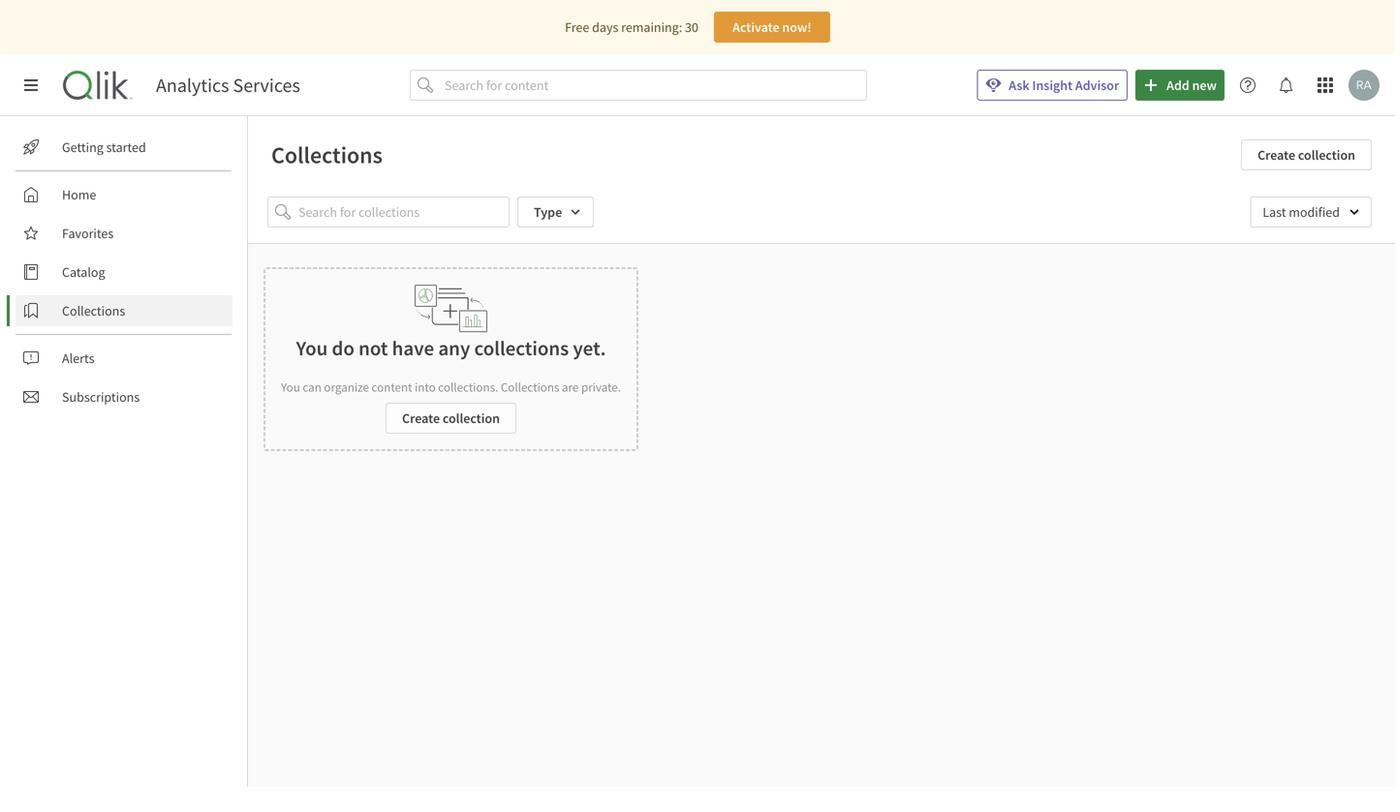 Task type: describe. For each thing, give the bounding box(es) containing it.
are
[[562, 379, 579, 395]]

activate now! link
[[714, 12, 830, 43]]

30
[[685, 18, 698, 36]]

alerts
[[62, 350, 94, 367]]

ask insight advisor button
[[977, 70, 1128, 101]]

into
[[415, 379, 436, 395]]

activate now!
[[733, 18, 812, 36]]

modified
[[1289, 203, 1340, 221]]

ruby anderson image
[[1349, 70, 1380, 101]]

close sidebar menu image
[[23, 78, 39, 93]]

you for you can organize content into collections. collections are private.
[[281, 379, 300, 395]]

collection inside create collection element
[[443, 410, 500, 427]]

0 vertical spatial create collection
[[1258, 146, 1355, 164]]

collections inside "navigation pane" element
[[62, 302, 125, 320]]

do
[[332, 336, 354, 361]]

catalog
[[62, 264, 105, 281]]

type
[[534, 203, 562, 221]]

subscriptions link
[[16, 382, 233, 413]]

type button
[[517, 197, 594, 228]]

create collection element
[[264, 267, 638, 451]]

have
[[392, 336, 434, 361]]

services
[[233, 73, 300, 97]]

you can organize content into collections. collections are private.
[[281, 379, 621, 395]]

analytics
[[156, 73, 229, 97]]

navigation pane element
[[0, 124, 247, 420]]

filters region
[[248, 181, 1395, 243]]

Last modified field
[[1250, 197, 1372, 228]]

subscriptions
[[62, 388, 140, 406]]

collections
[[474, 336, 569, 361]]

1 vertical spatial create collection
[[402, 410, 500, 427]]

can
[[303, 379, 321, 395]]

favorites
[[62, 225, 114, 242]]

Search for content text field
[[441, 70, 867, 101]]

favorites link
[[16, 218, 233, 249]]

analytics services
[[156, 73, 300, 97]]



Task type: locate. For each thing, give the bounding box(es) containing it.
0 horizontal spatial collection
[[443, 410, 500, 427]]

0 vertical spatial create collection button
[[1241, 140, 1372, 171]]

home link
[[16, 179, 233, 210]]

1 horizontal spatial create
[[1258, 146, 1295, 164]]

days
[[592, 18, 618, 36]]

collections link
[[16, 295, 233, 326]]

create collection button
[[1241, 140, 1372, 171], [386, 403, 516, 434]]

0 vertical spatial create
[[1258, 146, 1295, 164]]

add new button
[[1136, 70, 1225, 101]]

create up the last on the top of the page
[[1258, 146, 1295, 164]]

any
[[438, 336, 470, 361]]

0 horizontal spatial collections
[[62, 302, 125, 320]]

not
[[359, 336, 388, 361]]

0 vertical spatial collection
[[1298, 146, 1355, 164]]

create
[[1258, 146, 1295, 164], [402, 410, 440, 427]]

you for you do not have any collections yet.
[[296, 336, 328, 361]]

now!
[[782, 18, 812, 36]]

create collection button down you can organize content into collections. collections are private.
[[386, 403, 516, 434]]

1 horizontal spatial create collection button
[[1241, 140, 1372, 171]]

catalog link
[[16, 257, 233, 288]]

create collection down you can organize content into collections. collections are private.
[[402, 410, 500, 427]]

collections.
[[438, 379, 498, 395]]

Search for collections text field
[[298, 197, 510, 228]]

create collection button up last modified field
[[1241, 140, 1372, 171]]

free
[[565, 18, 589, 36]]

home
[[62, 186, 96, 203]]

2 vertical spatial collections
[[501, 379, 559, 395]]

0 horizontal spatial create
[[402, 410, 440, 427]]

1 vertical spatial collection
[[443, 410, 500, 427]]

advisor
[[1075, 77, 1119, 94]]

1 horizontal spatial collections
[[271, 140, 383, 170]]

create collection
[[1258, 146, 1355, 164], [402, 410, 500, 427]]

you left the do
[[296, 336, 328, 361]]

collections
[[271, 140, 383, 170], [62, 302, 125, 320], [501, 379, 559, 395]]

you
[[296, 336, 328, 361], [281, 379, 300, 395]]

content
[[372, 379, 412, 395]]

analytics services element
[[156, 73, 300, 97]]

yet.
[[573, 336, 606, 361]]

ask
[[1009, 77, 1030, 94]]

ask insight advisor
[[1009, 77, 1119, 94]]

last modified
[[1263, 203, 1340, 221]]

1 horizontal spatial collection
[[1298, 146, 1355, 164]]

collection down collections.
[[443, 410, 500, 427]]

organize
[[324, 379, 369, 395]]

remaining:
[[621, 18, 682, 36]]

collections down collections
[[501, 379, 559, 395]]

collections down services
[[271, 140, 383, 170]]

1 vertical spatial collections
[[62, 302, 125, 320]]

you do not have any collections yet.
[[296, 336, 606, 361]]

insight
[[1032, 77, 1073, 94]]

new
[[1192, 77, 1217, 94]]

collections down "catalog"
[[62, 302, 125, 320]]

last
[[1263, 203, 1286, 221]]

0 horizontal spatial create collection button
[[386, 403, 516, 434]]

create collection up last modified field
[[1258, 146, 1355, 164]]

getting started link
[[16, 132, 233, 163]]

0 horizontal spatial create collection
[[402, 410, 500, 427]]

0 vertical spatial you
[[296, 336, 328, 361]]

0 vertical spatial collections
[[271, 140, 383, 170]]

collection up modified
[[1298, 146, 1355, 164]]

alerts link
[[16, 343, 233, 374]]

add
[[1167, 77, 1190, 94]]

create down into
[[402, 410, 440, 427]]

2 horizontal spatial collections
[[501, 379, 559, 395]]

1 vertical spatial you
[[281, 379, 300, 395]]

add new
[[1167, 77, 1217, 94]]

collections inside create collection element
[[501, 379, 559, 395]]

started
[[106, 139, 146, 156]]

getting started
[[62, 139, 146, 156]]

1 horizontal spatial create collection
[[1258, 146, 1355, 164]]

free days remaining: 30
[[565, 18, 698, 36]]

private.
[[581, 379, 621, 395]]

collection
[[1298, 146, 1355, 164], [443, 410, 500, 427]]

activate
[[733, 18, 780, 36]]

1 vertical spatial create
[[402, 410, 440, 427]]

you left 'can'
[[281, 379, 300, 395]]

1 vertical spatial create collection button
[[386, 403, 516, 434]]

getting
[[62, 139, 103, 156]]



Task type: vqa. For each thing, say whether or not it's contained in the screenshot.
COLLECTION within the 'element'
yes



